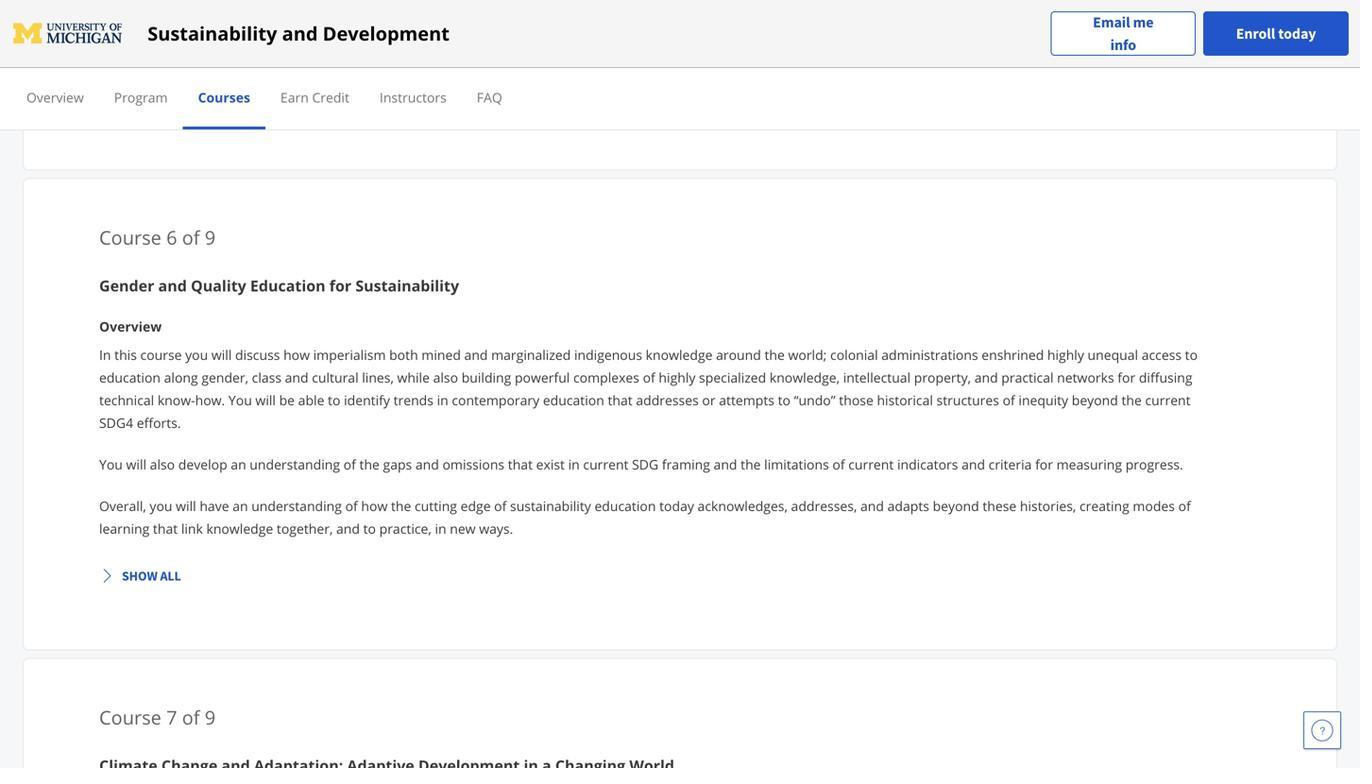 Task type: describe. For each thing, give the bounding box(es) containing it.
able
[[298, 391, 325, 409]]

for right education
[[330, 276, 352, 296]]

email me info button
[[1051, 11, 1197, 56]]

show
[[122, 568, 158, 585]]

development
[[323, 20, 450, 46]]

info
[[1111, 35, 1137, 54]]

and left criteria
[[962, 456, 986, 474]]

0 vertical spatial understanding
[[360, 10, 450, 28]]

imperialism
[[313, 346, 386, 364]]

attempts
[[719, 391, 775, 409]]

0 vertical spatial sustainability
[[148, 20, 277, 46]]

unequal
[[1088, 346, 1139, 364]]

data
[[223, 10, 250, 28]]

in
[[99, 346, 111, 364]]

1 vertical spatial sdg
[[632, 456, 659, 474]]

of right modes
[[1179, 497, 1192, 515]]

and up the "opportunities"
[[282, 20, 318, 46]]

the up acknowledges,
[[741, 456, 761, 474]]

along
[[164, 369, 198, 387]]

ways.
[[479, 520, 514, 538]]

an for have
[[233, 497, 248, 515]]

indigenous
[[575, 346, 643, 364]]

intellectual
[[844, 369, 911, 387]]

course for course 6 of 9
[[99, 225, 162, 251]]

education
[[250, 276, 326, 296]]

of left cutting
[[345, 497, 358, 515]]

contemporary
[[452, 391, 540, 409]]

all
[[160, 568, 181, 585]]

and right together, at left bottom
[[336, 520, 360, 538]]

overall,
[[99, 497, 146, 515]]

institutions
[[123, 10, 192, 28]]

addresses,
[[792, 497, 858, 515]]

structures
[[937, 391, 1000, 409]]

will up overall,
[[126, 456, 147, 474]]

of right 7
[[182, 705, 200, 731]]

for left a
[[350, 55, 368, 73]]

1 horizontal spatial good
[[523, 55, 554, 73]]

you inside in this course you will discuss how imperialism both mined and marginalized indigenous knowledge around the world; colonial administrations enshrined highly unequal access to education along gender, class and cultural lines, while also building powerful complexes of highly specialized knowledge, intellectual property, and practical networks for diffusing technical know-how. you will be able to identify trends in contemporary education that addresses or attempts to "undo" those historical structures of inequity beyond the current sdg4 efforts.
[[229, 391, 252, 409]]

marginalized
[[492, 346, 571, 364]]

course 7 of 9
[[99, 705, 216, 731]]

modes
[[1134, 497, 1176, 515]]

courses link
[[198, 88, 250, 106]]

practice,
[[380, 520, 432, 538]]

gender,
[[202, 369, 249, 387]]

framing
[[662, 456, 711, 474]]

addresses
[[636, 391, 699, 409]]

know-
[[158, 391, 195, 409]]

to down the 'cultural'
[[328, 391, 341, 409]]

powerful
[[515, 369, 570, 387]]

administrations
[[882, 346, 979, 364]]

complexes
[[574, 369, 640, 387]]

around
[[716, 346, 762, 364]]

a
[[371, 55, 379, 73]]

0 vertical spatial highly
[[1048, 346, 1085, 364]]

overview link
[[26, 88, 84, 106]]

knowledge inside overall, you will have an understanding of how  the cutting edge of sustainability education today acknowledges, addresses, and adapts beyond these histories, creating modes of learning that link knowledge together, and to practice, in new ways.
[[206, 520, 273, 538]]

7
[[166, 705, 177, 731]]

to down knowledge,
[[778, 391, 791, 409]]

earn credit link
[[281, 88, 350, 106]]

to inside overall, you will have an understanding of how  the cutting edge of sustainability education today acknowledges, addresses, and adapts beyond these histories, creating modes of learning that link knowledge together, and to practice, in new ways.
[[363, 520, 376, 538]]

overall, you will have an understanding of how  the cutting edge of sustainability education today acknowledges, addresses, and adapts beyond these histories, creating modes of learning that link knowledge together, and to practice, in new ways.
[[99, 497, 1192, 538]]

course 6 of 9
[[99, 225, 216, 251]]

how inside in this course you will discuss how imperialism both mined and marginalized indigenous knowledge around the world; colonial administrations enshrined highly unequal access to education along gender, class and cultural lines, while also building powerful complexes of highly specialized knowledge, intellectual property, and practical networks for diffusing technical know-how. you will be able to identify trends in contemporary education that addresses or attempts to "undo" those historical structures of inequity beyond the current sdg4 efforts.
[[284, 346, 310, 364]]

measuring
[[1057, 456, 1123, 474]]

environment
[[123, 32, 202, 50]]

mined
[[422, 346, 461, 364]]

0 vertical spatial health
[[488, 10, 527, 28]]

wellbeing
[[558, 10, 616, 28]]

ensuring
[[275, 10, 329, 28]]

the left world; on the top right
[[765, 346, 785, 364]]

faq
[[477, 88, 503, 106]]

sdg 3 constraints and opportunities for a broader conception of good health
[[123, 55, 597, 73]]

1 vertical spatial in
[[569, 456, 580, 474]]

link
[[181, 520, 203, 538]]

trends
[[394, 391, 434, 409]]

cutting
[[415, 497, 457, 515]]

enroll today
[[1237, 24, 1317, 43]]

enroll today button
[[1204, 11, 1350, 56]]

constraints
[[164, 55, 232, 73]]

enroll
[[1237, 24, 1276, 43]]

of right 'conception'
[[507, 55, 520, 73]]

0 horizontal spatial sdg
[[123, 55, 149, 73]]

sdg4
[[99, 414, 133, 432]]

in this course you will discuss how imperialism both mined and marginalized indigenous knowledge around the world; colonial administrations enshrined highly unequal access to education along gender, class and cultural lines, while also building powerful complexes of highly specialized knowledge, intellectual property, and practical networks for diffusing technical know-how. you will be able to identify trends in contemporary education that addresses or attempts to "undo" those historical structures of inequity beyond the current sdg4 efforts.
[[99, 346, 1198, 432]]

of down the practical
[[1003, 391, 1016, 409]]

for right criteria
[[1036, 456, 1054, 474]]

develop
[[178, 456, 227, 474]]

cultural
[[312, 369, 359, 387]]

courses
[[198, 88, 250, 106]]

together,
[[277, 520, 333, 538]]

9 for course 7 of 9
[[205, 705, 216, 731]]

how inside overall, you will have an understanding of how  the cutting edge of sustainability education today acknowledges, addresses, and adapts beyond these histories, creating modes of learning that link knowledge together, and to practice, in new ways.
[[361, 497, 388, 515]]

beyond inside overall, you will have an understanding of how  the cutting edge of sustainability education today acknowledges, addresses, and adapts beyond these histories, creating modes of learning that link knowledge together, and to practice, in new ways.
[[933, 497, 980, 515]]

while
[[397, 369, 430, 387]]

historical
[[877, 391, 934, 409]]

1 horizontal spatial current
[[849, 456, 894, 474]]

networks
[[1058, 369, 1115, 387]]

limitations
[[765, 456, 830, 474]]

certificate menu element
[[11, 68, 1350, 129]]

course for course 7 of 9
[[99, 705, 162, 731]]

and right gaps
[[416, 456, 439, 474]]

also inside in this course you will discuss how imperialism both mined and marginalized indigenous knowledge around the world; colonial administrations enshrined highly unequal access to education along gender, class and cultural lines, while also building powerful complexes of highly specialized knowledge, intellectual property, and practical networks for diffusing technical know-how. you will be able to identify trends in contemporary education that addresses or attempts to "undo" those historical structures of inequity beyond the current sdg4 efforts.
[[433, 369, 458, 387]]

in inside overall, you will have an understanding of how  the cutting edge of sustainability education today acknowledges, addresses, and adapts beyond these histories, creating modes of learning that link knowledge together, and to practice, in new ways.
[[435, 520, 447, 538]]

property,
[[915, 369, 972, 387]]

1 vertical spatial also
[[150, 456, 175, 474]]

or
[[703, 391, 716, 409]]

specialized
[[699, 369, 767, 387]]

gender
[[99, 276, 154, 296]]

will inside overall, you will have an understanding of how  the cutting edge of sustainability education today acknowledges, addresses, and adapts beyond these histories, creating modes of learning that link knowledge together, and to practice, in new ways.
[[176, 497, 196, 515]]

for inside in this course you will discuss how imperialism both mined and marginalized indigenous knowledge around the world; colonial administrations enshrined highly unequal access to education along gender, class and cultural lines, while also building powerful complexes of highly specialized knowledge, intellectual property, and practical networks for diffusing technical know-how. you will be able to identify trends in contemporary education that addresses or attempts to "undo" those historical structures of inequity beyond the current sdg4 efforts.
[[1118, 369, 1136, 387]]

of up addresses
[[643, 369, 656, 387]]

and up structures
[[975, 369, 999, 387]]

you will also develop an understanding of the gaps and omissions that exist in current sdg framing and the limitations of current indicators and criteria for measuring progress.
[[99, 456, 1184, 474]]

knowledge inside in this course you will discuss how imperialism both mined and marginalized indigenous knowledge around the world; colonial administrations enshrined highly unequal access to education along gender, class and cultural lines, while also building powerful complexes of highly specialized knowledge, intellectual property, and practical networks for diffusing technical know-how. you will be able to identify trends in contemporary education that addresses or attempts to "undo" those historical structures of inequity beyond the current sdg4 efforts.
[[646, 346, 713, 364]]

understanding for how
[[252, 497, 342, 515]]



Task type: locate. For each thing, give the bounding box(es) containing it.
beyond down networks
[[1072, 391, 1119, 409]]

1 vertical spatial how
[[361, 497, 388, 515]]

0 vertical spatial how
[[284, 346, 310, 364]]

to right access
[[1186, 346, 1198, 364]]

today down the framing
[[660, 497, 695, 515]]

of right 6
[[182, 225, 200, 251]]

0 vertical spatial you
[[185, 346, 208, 364]]

sustainability up the constraints
[[148, 20, 277, 46]]

how up "practice,"
[[361, 497, 388, 515]]

1 horizontal spatial sdg
[[632, 456, 659, 474]]

1 horizontal spatial you
[[185, 346, 208, 364]]

0 horizontal spatial overview
[[26, 88, 84, 106]]

inequity
[[1019, 391, 1069, 409]]

in inside in this course you will discuss how imperialism both mined and marginalized indigenous knowledge around the world; colonial administrations enshrined highly unequal access to education along gender, class and cultural lines, while also building powerful complexes of highly specialized knowledge, intellectual property, and practical networks for diffusing technical know-how. you will be able to identify trends in contemporary education that addresses or attempts to "undo" those historical structures of inequity beyond the current sdg4 efforts.
[[437, 391, 449, 409]]

you
[[229, 391, 252, 409], [99, 456, 123, 474]]

1 horizontal spatial overview
[[99, 318, 162, 336]]

0 horizontal spatial knowledge
[[206, 520, 273, 538]]

histories,
[[1021, 497, 1077, 515]]

and right gender
[[158, 276, 187, 296]]

that left link
[[153, 520, 178, 538]]

in
[[437, 391, 449, 409], [569, 456, 580, 474], [435, 520, 447, 538]]

1 vertical spatial understanding
[[250, 456, 340, 474]]

knowledge up addresses
[[646, 346, 713, 364]]

health up 'conception'
[[488, 10, 527, 28]]

be
[[279, 391, 295, 409]]

1 vertical spatial sustainability
[[356, 276, 459, 296]]

overview inside certificate menu element
[[26, 88, 84, 106]]

and left adapts at the right
[[861, 497, 885, 515]]

course left 7
[[99, 705, 162, 731]]

current down diffusing
[[1146, 391, 1191, 409]]

good up 'conception'
[[453, 10, 485, 28]]

1 horizontal spatial highly
[[1048, 346, 1085, 364]]

you down "gender,"
[[229, 391, 252, 409]]

0 vertical spatial today
[[1279, 24, 1317, 43]]

0 horizontal spatial you
[[150, 497, 173, 515]]

sdg
[[123, 55, 149, 73], [632, 456, 659, 474]]

0 vertical spatial course
[[99, 225, 162, 251]]

you down sdg4
[[99, 456, 123, 474]]

you inside overall, you will have an understanding of how  the cutting edge of sustainability education today acknowledges, addresses, and adapts beyond these histories, creating modes of learning that link knowledge together, and to practice, in new ways.
[[150, 497, 173, 515]]

sdg left 3
[[123, 55, 149, 73]]

credit
[[312, 88, 350, 106]]

0 horizontal spatial beyond
[[933, 497, 980, 515]]

environment and health linkages
[[123, 32, 325, 50]]

understanding for the
[[250, 456, 340, 474]]

to
[[1186, 346, 1198, 364], [328, 391, 341, 409], [778, 391, 791, 409], [363, 520, 376, 538]]

you right overall,
[[150, 497, 173, 515]]

have
[[200, 497, 229, 515]]

1 horizontal spatial that
[[508, 456, 533, 474]]

for right data
[[254, 10, 272, 28]]

access
[[1142, 346, 1182, 364]]

0 horizontal spatial how
[[284, 346, 310, 364]]

institutions and data for ensuring and understanding good health and wellbeing
[[123, 10, 616, 28]]

and right ensuring
[[332, 10, 356, 28]]

2 horizontal spatial health
[[558, 55, 597, 73]]

the left gaps
[[360, 456, 380, 474]]

progress.
[[1126, 456, 1184, 474]]

sustainability and development
[[148, 20, 450, 46]]

0 horizontal spatial also
[[150, 456, 175, 474]]

of right limitations
[[833, 456, 845, 474]]

knowledge,
[[770, 369, 840, 387]]

0 horizontal spatial health
[[233, 32, 272, 50]]

enshrined
[[982, 346, 1045, 364]]

2 vertical spatial in
[[435, 520, 447, 538]]

you up along
[[185, 346, 208, 364]]

building
[[462, 369, 512, 387]]

that inside in this course you will discuss how imperialism both mined and marginalized indigenous knowledge around the world; colonial administrations enshrined highly unequal access to education along gender, class and cultural lines, while also building powerful complexes of highly specialized knowledge, intellectual property, and practical networks for diffusing technical know-how. you will be able to identify trends in contemporary education that addresses or attempts to "undo" those historical structures of inequity beyond the current sdg4 efforts.
[[608, 391, 633, 409]]

0 horizontal spatial today
[[660, 497, 695, 515]]

9 right 6
[[205, 225, 216, 251]]

course
[[140, 346, 182, 364]]

technical
[[99, 391, 154, 409]]

1 vertical spatial today
[[660, 497, 695, 515]]

1 horizontal spatial today
[[1279, 24, 1317, 43]]

overview up this
[[99, 318, 162, 336]]

earn credit
[[281, 88, 350, 106]]

this
[[114, 346, 137, 364]]

program link
[[114, 88, 168, 106]]

3
[[153, 55, 160, 73]]

education inside overall, you will have an understanding of how  the cutting edge of sustainability education today acknowledges, addresses, and adapts beyond these histories, creating modes of learning that link knowledge together, and to practice, in new ways.
[[595, 497, 656, 515]]

0 vertical spatial good
[[453, 10, 485, 28]]

of left gaps
[[344, 456, 356, 474]]

lines,
[[362, 369, 394, 387]]

2 vertical spatial that
[[153, 520, 178, 538]]

instructors
[[380, 88, 447, 106]]

1 horizontal spatial sustainability
[[356, 276, 459, 296]]

1 vertical spatial an
[[233, 497, 248, 515]]

today inside enroll today button
[[1279, 24, 1317, 43]]

1 vertical spatial course
[[99, 705, 162, 731]]

indicators
[[898, 456, 959, 474]]

0 vertical spatial 9
[[205, 225, 216, 251]]

new
[[450, 520, 476, 538]]

highly up networks
[[1048, 346, 1085, 364]]

linkages
[[275, 32, 325, 50]]

health
[[488, 10, 527, 28], [233, 32, 272, 50], [558, 55, 597, 73]]

practical
[[1002, 369, 1054, 387]]

and up 'be'
[[285, 369, 309, 387]]

1 vertical spatial health
[[233, 32, 272, 50]]

how right discuss at the top left
[[284, 346, 310, 364]]

instructors link
[[380, 88, 447, 106]]

current up adapts at the right
[[849, 456, 894, 474]]

and down environment and health linkages
[[236, 55, 259, 73]]

2 horizontal spatial current
[[1146, 391, 1191, 409]]

highly up addresses
[[659, 369, 696, 387]]

1 course from the top
[[99, 225, 162, 251]]

understanding down 'be'
[[250, 456, 340, 474]]

understanding inside overall, you will have an understanding of how  the cutting edge of sustainability education today acknowledges, addresses, and adapts beyond these histories, creating modes of learning that link knowledge together, and to practice, in new ways.
[[252, 497, 342, 515]]

1 9 from the top
[[205, 225, 216, 251]]

1 horizontal spatial you
[[229, 391, 252, 409]]

both
[[389, 346, 418, 364]]

0 vertical spatial also
[[433, 369, 458, 387]]

2 9 from the top
[[205, 705, 216, 731]]

sdg left the framing
[[632, 456, 659, 474]]

beyond left these
[[933, 497, 980, 515]]

0 vertical spatial in
[[437, 391, 449, 409]]

0 vertical spatial education
[[99, 369, 161, 387]]

1 vertical spatial knowledge
[[206, 520, 273, 538]]

course
[[99, 225, 162, 251], [99, 705, 162, 731]]

and up environment and health linkages
[[196, 10, 219, 28]]

faq link
[[477, 88, 503, 106]]

me
[[1134, 13, 1154, 32]]

good right 'conception'
[[523, 55, 554, 73]]

today inside overall, you will have an understanding of how  the cutting edge of sustainability education today acknowledges, addresses, and adapts beyond these histories, creating modes of learning that link knowledge together, and to practice, in new ways.
[[660, 497, 695, 515]]

broader
[[382, 55, 432, 73]]

an inside overall, you will have an understanding of how  the cutting edge of sustainability education today acknowledges, addresses, and adapts beyond these histories, creating modes of learning that link knowledge together, and to practice, in new ways.
[[233, 497, 248, 515]]

to left "practice,"
[[363, 520, 376, 538]]

in left new
[[435, 520, 447, 538]]

will up link
[[176, 497, 196, 515]]

today right the "enroll"
[[1279, 24, 1317, 43]]

0 vertical spatial overview
[[26, 88, 84, 106]]

0 vertical spatial that
[[608, 391, 633, 409]]

1 horizontal spatial beyond
[[1072, 391, 1119, 409]]

course left 6
[[99, 225, 162, 251]]

for down unequal
[[1118, 369, 1136, 387]]

0 vertical spatial an
[[231, 456, 246, 474]]

gaps
[[383, 456, 412, 474]]

0 horizontal spatial current
[[584, 456, 629, 474]]

show all
[[122, 568, 181, 585]]

9 right 7
[[205, 705, 216, 731]]

and up building
[[465, 346, 488, 364]]

good
[[453, 10, 485, 28], [523, 55, 554, 73]]

the down diffusing
[[1122, 391, 1143, 409]]

current
[[1146, 391, 1191, 409], [584, 456, 629, 474], [849, 456, 894, 474]]

will up "gender,"
[[212, 346, 232, 364]]

creating
[[1080, 497, 1130, 515]]

colonial
[[831, 346, 879, 364]]

program
[[114, 88, 168, 106]]

sustainability up both
[[356, 276, 459, 296]]

1 vertical spatial good
[[523, 55, 554, 73]]

1 horizontal spatial knowledge
[[646, 346, 713, 364]]

0 horizontal spatial good
[[453, 10, 485, 28]]

opportunities
[[263, 55, 347, 73]]

the inside overall, you will have an understanding of how  the cutting edge of sustainability education today acknowledges, addresses, and adapts beyond these histories, creating modes of learning that link knowledge together, and to practice, in new ways.
[[391, 497, 411, 515]]

criteria
[[989, 456, 1032, 474]]

the up "practice,"
[[391, 497, 411, 515]]

class
[[252, 369, 282, 387]]

2 vertical spatial education
[[595, 497, 656, 515]]

1 vertical spatial you
[[99, 456, 123, 474]]

1 vertical spatial beyond
[[933, 497, 980, 515]]

today
[[1279, 24, 1317, 43], [660, 497, 695, 515]]

and right the framing
[[714, 456, 738, 474]]

1 horizontal spatial also
[[433, 369, 458, 387]]

0 horizontal spatial sustainability
[[148, 20, 277, 46]]

1 vertical spatial education
[[543, 391, 605, 409]]

in right exist
[[569, 456, 580, 474]]

help center image
[[1312, 719, 1334, 742]]

email me info
[[1094, 13, 1154, 54]]

those
[[840, 391, 874, 409]]

efforts.
[[137, 414, 181, 432]]

for
[[254, 10, 272, 28], [350, 55, 368, 73], [330, 276, 352, 296], [1118, 369, 1136, 387], [1036, 456, 1054, 474]]

health down data
[[233, 32, 272, 50]]

also down mined
[[433, 369, 458, 387]]

2 horizontal spatial that
[[608, 391, 633, 409]]

world;
[[789, 346, 827, 364]]

0 vertical spatial sdg
[[123, 55, 149, 73]]

9 for course 6 of 9
[[205, 225, 216, 251]]

1 horizontal spatial how
[[361, 497, 388, 515]]

will left 'be'
[[256, 391, 276, 409]]

conception
[[435, 55, 504, 73]]

that inside overall, you will have an understanding of how  the cutting edge of sustainability education today acknowledges, addresses, and adapts beyond these histories, creating modes of learning that link knowledge together, and to practice, in new ways.
[[153, 520, 178, 538]]

these
[[983, 497, 1017, 515]]

of up ways.
[[494, 497, 507, 515]]

edge
[[461, 497, 491, 515]]

and down data
[[206, 32, 229, 50]]

in right trends
[[437, 391, 449, 409]]

education down powerful
[[543, 391, 605, 409]]

that left exist
[[508, 456, 533, 474]]

adapts
[[888, 497, 930, 515]]

0 vertical spatial knowledge
[[646, 346, 713, 364]]

understanding up together, at left bottom
[[252, 497, 342, 515]]

that down complexes
[[608, 391, 633, 409]]

an right develop
[[231, 456, 246, 474]]

current right exist
[[584, 456, 629, 474]]

understanding up broader
[[360, 10, 450, 28]]

2 course from the top
[[99, 705, 162, 731]]

earn
[[281, 88, 309, 106]]

and left the wellbeing
[[531, 10, 554, 28]]

how.
[[195, 391, 225, 409]]

1 vertical spatial overview
[[99, 318, 162, 336]]

email
[[1094, 13, 1131, 32]]

will
[[212, 346, 232, 364], [256, 391, 276, 409], [126, 456, 147, 474], [176, 497, 196, 515]]

education down you will also develop an understanding of the gaps and omissions that exist in current sdg framing and the limitations of current indicators and criteria for measuring progress.
[[595, 497, 656, 515]]

gender and quality education for sustainability
[[99, 276, 459, 296]]

0 vertical spatial beyond
[[1072, 391, 1119, 409]]

university of michigan image
[[11, 18, 125, 49]]

1 vertical spatial you
[[150, 497, 173, 515]]

omissions
[[443, 456, 505, 474]]

education up technical
[[99, 369, 161, 387]]

beyond inside in this course you will discuss how imperialism both mined and marginalized indigenous knowledge around the world; colonial administrations enshrined highly unequal access to education along gender, class and cultural lines, while also building powerful complexes of highly specialized knowledge, intellectual property, and practical networks for diffusing technical know-how. you will be able to identify trends in contemporary education that addresses or attempts to "undo" those historical structures of inequity beyond the current sdg4 efforts.
[[1072, 391, 1119, 409]]

0 horizontal spatial highly
[[659, 369, 696, 387]]

0 horizontal spatial that
[[153, 520, 178, 538]]

1 horizontal spatial health
[[488, 10, 527, 28]]

also left develop
[[150, 456, 175, 474]]

discuss
[[235, 346, 280, 364]]

2 vertical spatial understanding
[[252, 497, 342, 515]]

overview down the university of michigan image at left top
[[26, 88, 84, 106]]

an right have
[[233, 497, 248, 515]]

you inside in this course you will discuss how imperialism both mined and marginalized indigenous knowledge around the world; colonial administrations enshrined highly unequal access to education along gender, class and cultural lines, while also building powerful complexes of highly specialized knowledge, intellectual property, and practical networks for diffusing technical know-how. you will be able to identify trends in contemporary education that addresses or attempts to "undo" those historical structures of inequity beyond the current sdg4 efforts.
[[185, 346, 208, 364]]

an for develop
[[231, 456, 246, 474]]

health down the wellbeing
[[558, 55, 597, 73]]

education
[[99, 369, 161, 387], [543, 391, 605, 409], [595, 497, 656, 515]]

an
[[231, 456, 246, 474], [233, 497, 248, 515]]

knowledge down have
[[206, 520, 273, 538]]

highly
[[1048, 346, 1085, 364], [659, 369, 696, 387]]

6
[[166, 225, 177, 251]]

2 vertical spatial health
[[558, 55, 597, 73]]

current inside in this course you will discuss how imperialism both mined and marginalized indigenous knowledge around the world; colonial administrations enshrined highly unequal access to education along gender, class and cultural lines, while also building powerful complexes of highly specialized knowledge, intellectual property, and practical networks for diffusing technical know-how. you will be able to identify trends in contemporary education that addresses or attempts to "undo" those historical structures of inequity beyond the current sdg4 efforts.
[[1146, 391, 1191, 409]]

0 horizontal spatial you
[[99, 456, 123, 474]]

1 vertical spatial 9
[[205, 705, 216, 731]]

understanding
[[360, 10, 450, 28], [250, 456, 340, 474], [252, 497, 342, 515]]

of
[[507, 55, 520, 73], [182, 225, 200, 251], [643, 369, 656, 387], [1003, 391, 1016, 409], [344, 456, 356, 474], [833, 456, 845, 474], [345, 497, 358, 515], [494, 497, 507, 515], [1179, 497, 1192, 515], [182, 705, 200, 731]]

1 vertical spatial highly
[[659, 369, 696, 387]]

0 vertical spatial you
[[229, 391, 252, 409]]

acknowledges,
[[698, 497, 788, 515]]

1 vertical spatial that
[[508, 456, 533, 474]]



Task type: vqa. For each thing, say whether or not it's contained in the screenshot.
the Coursera image
no



